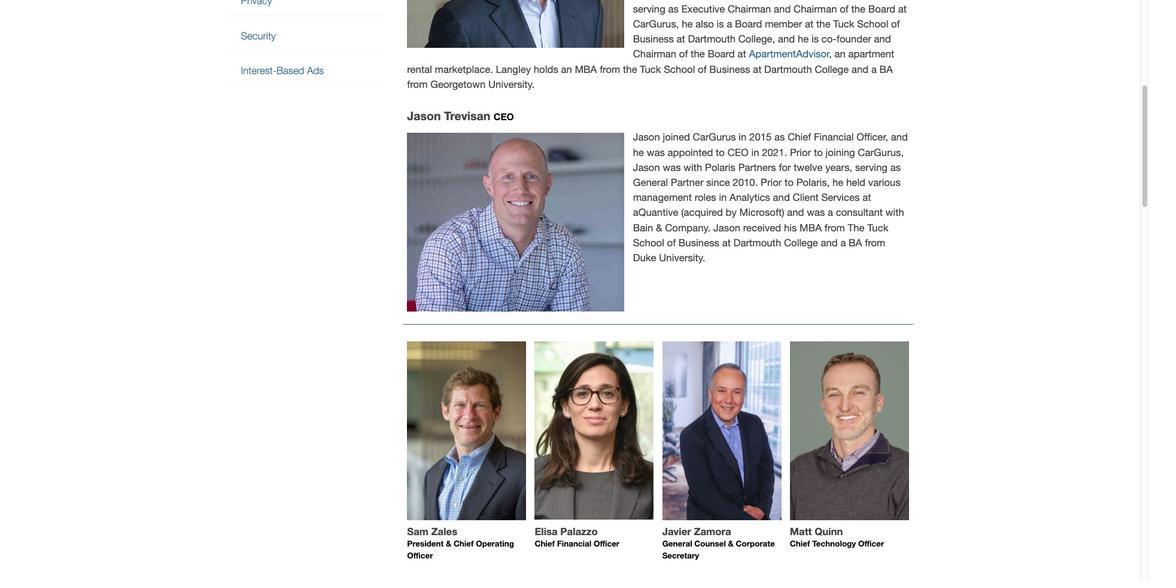 Task type: describe. For each thing, give the bounding box(es) containing it.
roles
[[695, 192, 717, 204]]

matt
[[790, 526, 812, 538]]

college inside jason joined cargurus in 2015 as chief financial officer, and he was appointed to ceo in 2021. prior to joining cargurus, jason was with polaris partners for twelve years, serving as general partner since 2010. prior to polaris, he held various management roles in analytics and client services at aquantive (acquired by microsoft) and was a consultant with bain & company. jason received his mba from the tuck school of business at dartmouth college and a ba from duke university.
[[784, 237, 818, 249]]

2 vertical spatial was
[[807, 207, 825, 219]]

technology
[[813, 540, 857, 549]]

secretary
[[663, 552, 700, 561]]

by
[[726, 207, 737, 219]]

held
[[847, 177, 866, 189]]

0 vertical spatial he
[[633, 146, 644, 158]]

1 horizontal spatial in
[[739, 131, 747, 143]]

0 vertical spatial prior
[[790, 146, 812, 158]]

2 horizontal spatial to
[[814, 146, 823, 158]]

aquantive
[[633, 207, 679, 219]]

2 vertical spatial in
[[719, 192, 727, 204]]

dartmouth inside jason joined cargurus in 2015 as chief financial officer, and he was appointed to ceo in 2021. prior to joining cargurus, jason was with polaris partners for twelve years, serving as general partner since 2010. prior to polaris, he held various management roles in analytics and client services at aquantive (acquired by microsoft) and was a consultant with bain & company. jason received his mba from the tuck school of business at dartmouth college and a ba from duke university.
[[734, 237, 782, 249]]

the
[[623, 63, 638, 75]]

of inside ', an apartment rental marketplace. langley holds an mba from the tuck school of business at dartmouth college and a ba from georgetown university.'
[[698, 63, 707, 75]]

2 horizontal spatial at
[[863, 192, 872, 204]]

2010.
[[733, 177, 758, 189]]

microsoft)
[[740, 207, 785, 219]]

0 horizontal spatial at
[[723, 237, 731, 249]]

based
[[277, 65, 304, 77]]

business inside jason joined cargurus in 2015 as chief financial officer, and he was appointed to ceo in 2021. prior to joining cargurus, jason was with polaris partners for twelve years, serving as general partner since 2010. prior to polaris, he held various management roles in analytics and client services at aquantive (acquired by microsoft) and was a consultant with bain & company. jason received his mba from the tuck school of business at dartmouth college and a ba from duke university.
[[679, 237, 720, 249]]

the
[[848, 222, 865, 234]]

counsel
[[695, 540, 726, 549]]

jason left trevisan
[[407, 109, 441, 123]]

cargurus,
[[858, 146, 904, 158]]

interest-based ads link
[[227, 57, 385, 85]]

jason down by
[[714, 222, 741, 234]]

consultant
[[836, 207, 883, 219]]

mba inside ', an apartment rental marketplace. langley holds an mba from the tuck school of business at dartmouth college and a ba from georgetown university.'
[[575, 63, 597, 75]]

for
[[779, 162, 791, 174]]

services
[[822, 192, 860, 204]]

ceo inside jason joined cargurus in 2015 as chief financial officer, and he was appointed to ceo in 2021. prior to joining cargurus, jason was with polaris partners for twelve years, serving as general partner since 2010. prior to polaris, he held various management roles in analytics and client services at aquantive (acquired by microsoft) and was a consultant with bain & company. jason received his mba from the tuck school of business at dartmouth college and a ba from duke university.
[[728, 146, 749, 158]]

0 vertical spatial was
[[647, 146, 665, 158]]

received
[[744, 222, 782, 234]]

matt quinn chief technology officer
[[790, 526, 885, 549]]

sam zales president & chief operating officer
[[407, 526, 514, 561]]

jason left joined
[[633, 131, 660, 143]]

rental
[[407, 63, 432, 75]]

1 horizontal spatial to
[[785, 177, 794, 189]]

quinn
[[815, 526, 843, 538]]

marketplace.
[[435, 63, 493, 75]]

, an apartment rental marketplace. langley holds an mba from the tuck school of business at dartmouth college and a ba from georgetown university.
[[407, 48, 895, 90]]

at inside ', an apartment rental marketplace. langley holds an mba from the tuck school of business at dartmouth college and a ba from georgetown university.'
[[753, 63, 762, 75]]

school inside ', an apartment rental marketplace. langley holds an mba from the tuck school of business at dartmouth college and a ba from georgetown university.'
[[664, 63, 695, 75]]

and inside ', an apartment rental marketplace. langley holds an mba from the tuck school of business at dartmouth college and a ba from georgetown university.'
[[852, 63, 869, 75]]

interest-based ads
[[241, 65, 324, 77]]

ads
[[307, 65, 324, 77]]

partners
[[739, 162, 777, 174]]

his
[[784, 222, 797, 234]]

chief inside matt quinn chief technology officer
[[790, 540, 810, 549]]

chief inside jason joined cargurus in 2015 as chief financial officer, and he was appointed to ceo in 2021. prior to joining cargurus, jason was with polaris partners for twelve years, serving as general partner since 2010. prior to polaris, he held various management roles in analytics and client services at aquantive (acquired by microsoft) and was a consultant with bain & company. jason received his mba from the tuck school of business at dartmouth college and a ba from duke university.
[[788, 131, 812, 143]]

university. inside jason joined cargurus in 2015 as chief financial officer, and he was appointed to ceo in 2021. prior to joining cargurus, jason was with polaris partners for twelve years, serving as general partner since 2010. prior to polaris, he held various management roles in analytics and client services at aquantive (acquired by microsoft) and was a consultant with bain & company. jason received his mba from the tuck school of business at dartmouth college and a ba from duke university.
[[659, 252, 706, 264]]

analytics
[[730, 192, 771, 204]]

polaris,
[[797, 177, 830, 189]]

client
[[793, 192, 819, 204]]

partner
[[671, 177, 704, 189]]

langley
[[496, 63, 531, 75]]

security
[[241, 30, 276, 42]]

ba inside jason joined cargurus in 2015 as chief financial officer, and he was appointed to ceo in 2021. prior to joining cargurus, jason was with polaris partners for twelve years, serving as general partner since 2010. prior to polaris, he held various management roles in analytics and client services at aquantive (acquired by microsoft) and was a consultant with bain & company. jason received his mba from the tuck school of business at dartmouth college and a ba from duke university.
[[849, 237, 863, 249]]

0 horizontal spatial to
[[716, 146, 725, 158]]

zales
[[432, 526, 458, 538]]

0 vertical spatial as
[[775, 131, 785, 143]]

,
[[830, 48, 832, 60]]

trevisan
[[444, 109, 491, 123]]

corporate
[[736, 540, 775, 549]]

& inside jason joined cargurus in 2015 as chief financial officer, and he was appointed to ceo in 2021. prior to joining cargurus, jason was with polaris partners for twelve years, serving as general partner since 2010. prior to polaris, he held various management roles in analytics and client services at aquantive (acquired by microsoft) and was a consultant with bain & company. jason received his mba from the tuck school of business at dartmouth college and a ba from duke university.
[[656, 222, 663, 234]]

polaris
[[705, 162, 736, 174]]

jason joined cargurus in 2015 as chief financial officer, and he was appointed to ceo in 2021. prior to joining cargurus, jason was with polaris partners for twelve years, serving as general partner since 2010. prior to polaris, he held various management roles in analytics and client services at aquantive (acquired by microsoft) and was a consultant with bain & company. jason received his mba from the tuck school of business at dartmouth college and a ba from duke university.
[[633, 131, 908, 264]]

javier zamora general counsel & corporate secretary
[[663, 526, 775, 561]]

financial inside jason joined cargurus in 2015 as chief financial officer, and he was appointed to ceo in 2021. prior to joining cargurus, jason was with polaris partners for twelve years, serving as general partner since 2010. prior to polaris, he held various management roles in analytics and client services at aquantive (acquired by microsoft) and was a consultant with bain & company. jason received his mba from the tuck school of business at dartmouth college and a ba from duke university.
[[814, 131, 854, 143]]

1 horizontal spatial an
[[835, 48, 846, 60]]

dartmouth inside ', an apartment rental marketplace. langley holds an mba from the tuck school of business at dartmouth college and a ba from georgetown university.'
[[765, 63, 812, 75]]

chief inside elisa palazzo chief financial officer
[[535, 540, 555, 549]]

serving
[[856, 162, 888, 174]]

2 horizontal spatial in
[[752, 146, 760, 158]]

apartmentadvisor link
[[749, 48, 830, 60]]



Task type: locate. For each thing, give the bounding box(es) containing it.
with
[[684, 162, 703, 174], [886, 207, 905, 219]]

officer inside elisa palazzo chief financial officer
[[594, 540, 620, 549]]

0 horizontal spatial financial
[[557, 540, 592, 549]]

1 horizontal spatial a
[[841, 237, 846, 249]]

2 horizontal spatial a
[[872, 63, 877, 75]]

university.
[[489, 78, 535, 90], [659, 252, 706, 264]]

officer,
[[857, 131, 889, 143]]

javier
[[663, 526, 692, 538]]

ceo
[[494, 111, 514, 122], [728, 146, 749, 158]]

1 horizontal spatial as
[[891, 162, 901, 174]]

officer down president
[[407, 552, 433, 561]]

joined
[[663, 131, 690, 143]]

0 vertical spatial ceo
[[494, 111, 514, 122]]

0 horizontal spatial with
[[684, 162, 703, 174]]

business
[[710, 63, 751, 75], [679, 237, 720, 249]]

and down consultant
[[821, 237, 838, 249]]

apartmentadvisor
[[749, 48, 830, 60]]

was
[[647, 146, 665, 158], [663, 162, 681, 174], [807, 207, 825, 219]]

a
[[872, 63, 877, 75], [828, 207, 834, 219], [841, 237, 846, 249]]

officer for elisa palazzo
[[594, 540, 620, 549]]

menu
[[227, 0, 385, 86]]

1 horizontal spatial ba
[[880, 63, 893, 75]]

1 vertical spatial ba
[[849, 237, 863, 249]]

1 vertical spatial he
[[833, 177, 844, 189]]

school
[[664, 63, 695, 75], [633, 237, 665, 249]]

1 vertical spatial dartmouth
[[734, 237, 782, 249]]

financial down "palazzo"
[[557, 540, 592, 549]]

business inside ', an apartment rental marketplace. langley holds an mba from the tuck school of business at dartmouth college and a ba from georgetown university.'
[[710, 63, 751, 75]]

2 vertical spatial at
[[723, 237, 731, 249]]

prior
[[790, 146, 812, 158], [761, 177, 782, 189]]

1 vertical spatial ceo
[[728, 146, 749, 158]]

jason up the management
[[633, 162, 660, 174]]

1 vertical spatial college
[[784, 237, 818, 249]]

interest-
[[241, 65, 277, 77]]

1 vertical spatial a
[[828, 207, 834, 219]]

financial up joining
[[814, 131, 854, 143]]

company.
[[665, 222, 711, 234]]

with down appointed
[[684, 162, 703, 174]]

general inside jason joined cargurus in 2015 as chief financial officer, and he was appointed to ceo in 2021. prior to joining cargurus, jason was with polaris partners for twelve years, serving as general partner since 2010. prior to polaris, he held various management roles in analytics and client services at aquantive (acquired by microsoft) and was a consultant with bain & company. jason received his mba from the tuck school of business at dartmouth college and a ba from duke university.
[[633, 177, 668, 189]]

chief
[[788, 131, 812, 143], [454, 540, 474, 549], [535, 540, 555, 549], [790, 540, 810, 549]]

1 vertical spatial was
[[663, 162, 681, 174]]

menu containing security
[[227, 0, 385, 86]]

to up "twelve" on the right of page
[[814, 146, 823, 158]]

0 horizontal spatial a
[[828, 207, 834, 219]]

0 horizontal spatial prior
[[761, 177, 782, 189]]

a inside ', an apartment rental marketplace. langley holds an mba from the tuck school of business at dartmouth college and a ba from georgetown university.'
[[872, 63, 877, 75]]

& right counsel at the right bottom of the page
[[729, 540, 734, 549]]

1 horizontal spatial &
[[656, 222, 663, 234]]

georgetown
[[431, 78, 486, 90]]

and left the client
[[773, 192, 790, 204]]

1 vertical spatial financial
[[557, 540, 592, 549]]

ceo right trevisan
[[494, 111, 514, 122]]

1 horizontal spatial he
[[833, 177, 844, 189]]

2 horizontal spatial officer
[[859, 540, 885, 549]]

0 vertical spatial university.
[[489, 78, 535, 90]]

ceo up polaris
[[728, 146, 749, 158]]

2 horizontal spatial &
[[729, 540, 734, 549]]

years,
[[826, 162, 853, 174]]

1 horizontal spatial university.
[[659, 252, 706, 264]]

chief up "twelve" on the right of page
[[788, 131, 812, 143]]

school inside jason joined cargurus in 2015 as chief financial officer, and he was appointed to ceo in 2021. prior to joining cargurus, jason was with polaris partners for twelve years, serving as general partner since 2010. prior to polaris, he held various management roles in analytics and client services at aquantive (acquired by microsoft) and was a consultant with bain & company. jason received his mba from the tuck school of business at dartmouth college and a ba from duke university.
[[633, 237, 665, 249]]

0 horizontal spatial mba
[[575, 63, 597, 75]]

to
[[716, 146, 725, 158], [814, 146, 823, 158], [785, 177, 794, 189]]

general down javier
[[663, 540, 693, 549]]

1 horizontal spatial with
[[886, 207, 905, 219]]

financial inside elisa palazzo chief financial officer
[[557, 540, 592, 549]]

general inside "javier zamora general counsel & corporate secretary"
[[663, 540, 693, 549]]

0 vertical spatial mba
[[575, 63, 597, 75]]

officer
[[594, 540, 620, 549], [859, 540, 885, 549], [407, 552, 433, 561]]

as
[[775, 131, 785, 143], [891, 162, 901, 174]]

mba
[[575, 63, 597, 75], [800, 222, 822, 234]]

1 horizontal spatial financial
[[814, 131, 854, 143]]

(acquired
[[682, 207, 723, 219]]

a down the apartment
[[872, 63, 877, 75]]

as up 2021.
[[775, 131, 785, 143]]

1 vertical spatial tuck
[[868, 222, 889, 234]]

ba down the apartment
[[880, 63, 893, 75]]

1 horizontal spatial prior
[[790, 146, 812, 158]]

1 vertical spatial of
[[667, 237, 676, 249]]

and
[[852, 63, 869, 75], [892, 131, 908, 143], [773, 192, 790, 204], [788, 207, 805, 219], [821, 237, 838, 249]]

chief inside sam zales president & chief operating officer
[[454, 540, 474, 549]]

1 vertical spatial at
[[863, 192, 872, 204]]

apartment
[[849, 48, 895, 60]]

1 vertical spatial university.
[[659, 252, 706, 264]]

he up the management
[[633, 146, 644, 158]]

prior up "twelve" on the right of page
[[790, 146, 812, 158]]

0 horizontal spatial officer
[[407, 552, 433, 561]]

to up polaris
[[716, 146, 725, 158]]

duke
[[633, 252, 657, 264]]

ba
[[880, 63, 893, 75], [849, 237, 863, 249]]

a down consultant
[[841, 237, 846, 249]]

appointed
[[668, 146, 713, 158]]

to down for on the right top of page
[[785, 177, 794, 189]]

at
[[753, 63, 762, 75], [863, 192, 872, 204], [723, 237, 731, 249]]

management
[[633, 192, 692, 204]]

university. down company.
[[659, 252, 706, 264]]

jason trevisan ceo
[[407, 109, 514, 123]]

0 vertical spatial ba
[[880, 63, 893, 75]]

0 vertical spatial in
[[739, 131, 747, 143]]

chief down matt
[[790, 540, 810, 549]]

elisa palazzo chief financial officer
[[535, 526, 620, 549]]

1 vertical spatial as
[[891, 162, 901, 174]]

university. inside ', an apartment rental marketplace. langley holds an mba from the tuck school of business at dartmouth college and a ba from georgetown university.'
[[489, 78, 535, 90]]

financial
[[814, 131, 854, 143], [557, 540, 592, 549]]

zamora
[[694, 526, 732, 538]]

0 vertical spatial college
[[815, 63, 849, 75]]

1 vertical spatial prior
[[761, 177, 782, 189]]

1 horizontal spatial ceo
[[728, 146, 749, 158]]

prior down for on the right top of page
[[761, 177, 782, 189]]

officer inside matt quinn chief technology officer
[[859, 540, 885, 549]]

was down joined
[[647, 146, 665, 158]]

sam
[[407, 526, 429, 538]]

ba inside ', an apartment rental marketplace. langley holds an mba from the tuck school of business at dartmouth college and a ba from georgetown university.'
[[880, 63, 893, 75]]

tuck inside jason joined cargurus in 2015 as chief financial officer, and he was appointed to ceo in 2021. prior to joining cargurus, jason was with polaris partners for twelve years, serving as general partner since 2010. prior to polaris, he held various management roles in analytics and client services at aquantive (acquired by microsoft) and was a consultant with bain & company. jason received his mba from the tuck school of business at dartmouth college and a ba from duke university.
[[868, 222, 889, 234]]

as up various
[[891, 162, 901, 174]]

and up 'cargurus,'
[[892, 131, 908, 143]]

mba inside jason joined cargurus in 2015 as chief financial officer, and he was appointed to ceo in 2021. prior to joining cargurus, jason was with polaris partners for twelve years, serving as general partner since 2010. prior to polaris, he held various management roles in analytics and client services at aquantive (acquired by microsoft) and was a consultant with bain & company. jason received his mba from the tuck school of business at dartmouth college and a ba from duke university.
[[800, 222, 822, 234]]

general
[[633, 177, 668, 189], [663, 540, 693, 549]]

twelve
[[794, 162, 823, 174]]

ba down the
[[849, 237, 863, 249]]

0 vertical spatial dartmouth
[[765, 63, 812, 75]]

chief down elisa
[[535, 540, 555, 549]]

from
[[600, 63, 621, 75], [407, 78, 428, 90], [825, 222, 846, 234], [865, 237, 886, 249]]

0 horizontal spatial tuck
[[640, 63, 661, 75]]

dartmouth down received
[[734, 237, 782, 249]]

1 vertical spatial in
[[752, 146, 760, 158]]

various
[[869, 177, 901, 189]]

mba right holds
[[575, 63, 597, 75]]

and up the his
[[788, 207, 805, 219]]

tuck
[[640, 63, 661, 75], [868, 222, 889, 234]]

an
[[835, 48, 846, 60], [561, 63, 572, 75]]

0 horizontal spatial an
[[561, 63, 572, 75]]

and down the apartment
[[852, 63, 869, 75]]

& inside sam zales president & chief operating officer
[[446, 540, 452, 549]]

he
[[633, 146, 644, 158], [833, 177, 844, 189]]

0 horizontal spatial in
[[719, 192, 727, 204]]

was up partner
[[663, 162, 681, 174]]

0 horizontal spatial ceo
[[494, 111, 514, 122]]

dartmouth down apartmentadvisor "link"
[[765, 63, 812, 75]]

school up "duke"
[[633, 237, 665, 249]]

security link
[[227, 22, 385, 50]]

an right holds
[[561, 63, 572, 75]]

1 vertical spatial mba
[[800, 222, 822, 234]]

dartmouth
[[765, 63, 812, 75], [734, 237, 782, 249]]

&
[[656, 222, 663, 234], [446, 540, 452, 549], [729, 540, 734, 549]]

2 vertical spatial a
[[841, 237, 846, 249]]

0 vertical spatial school
[[664, 63, 695, 75]]

general up the management
[[633, 177, 668, 189]]

jason
[[407, 109, 441, 123], [633, 131, 660, 143], [633, 162, 660, 174], [714, 222, 741, 234]]

0 vertical spatial of
[[698, 63, 707, 75]]

mba right the his
[[800, 222, 822, 234]]

1 horizontal spatial at
[[753, 63, 762, 75]]

0 vertical spatial financial
[[814, 131, 854, 143]]

in
[[739, 131, 747, 143], [752, 146, 760, 158], [719, 192, 727, 204]]

0 vertical spatial general
[[633, 177, 668, 189]]

an right the ,
[[835, 48, 846, 60]]

operating
[[476, 540, 514, 549]]

a down services on the top of page
[[828, 207, 834, 219]]

palazzo
[[561, 526, 598, 538]]

1 vertical spatial school
[[633, 237, 665, 249]]

0 vertical spatial tuck
[[640, 63, 661, 75]]

in down since
[[719, 192, 727, 204]]

1 vertical spatial with
[[886, 207, 905, 219]]

of inside jason joined cargurus in 2015 as chief financial officer, and he was appointed to ceo in 2021. prior to joining cargurus, jason was with polaris partners for twelve years, serving as general partner since 2010. prior to polaris, he held various management roles in analytics and client services at aquantive (acquired by microsoft) and was a consultant with bain & company. jason received his mba from the tuck school of business at dartmouth college and a ba from duke university.
[[667, 237, 676, 249]]

1 horizontal spatial officer
[[594, 540, 620, 549]]

was down the client
[[807, 207, 825, 219]]

he down years,
[[833, 177, 844, 189]]

president
[[407, 540, 444, 549]]

tuck inside ', an apartment rental marketplace. langley holds an mba from the tuck school of business at dartmouth college and a ba from georgetown university.'
[[640, 63, 661, 75]]

& down zales
[[446, 540, 452, 549]]

chief down zales
[[454, 540, 474, 549]]

holds
[[534, 63, 559, 75]]

1 vertical spatial an
[[561, 63, 572, 75]]

0 vertical spatial a
[[872, 63, 877, 75]]

0 horizontal spatial ba
[[849, 237, 863, 249]]

1 horizontal spatial of
[[698, 63, 707, 75]]

0 vertical spatial an
[[835, 48, 846, 60]]

elisa
[[535, 526, 558, 538]]

officer for matt quinn
[[859, 540, 885, 549]]

in left 2015
[[739, 131, 747, 143]]

college
[[815, 63, 849, 75], [784, 237, 818, 249]]

0 vertical spatial at
[[753, 63, 762, 75]]

with down various
[[886, 207, 905, 219]]

0 vertical spatial business
[[710, 63, 751, 75]]

at down by
[[723, 237, 731, 249]]

at up consultant
[[863, 192, 872, 204]]

in up the partners
[[752, 146, 760, 158]]

ceo inside "jason trevisan ceo"
[[494, 111, 514, 122]]

school right the
[[664, 63, 695, 75]]

at down apartmentadvisor "link"
[[753, 63, 762, 75]]

college down the ,
[[815, 63, 849, 75]]

of
[[698, 63, 707, 75], [667, 237, 676, 249]]

0 horizontal spatial university.
[[489, 78, 535, 90]]

officer right technology
[[859, 540, 885, 549]]

2021.
[[762, 146, 788, 158]]

college inside ', an apartment rental marketplace. langley holds an mba from the tuck school of business at dartmouth college and a ba from georgetown university.'
[[815, 63, 849, 75]]

1 horizontal spatial mba
[[800, 222, 822, 234]]

officer down "palazzo"
[[594, 540, 620, 549]]

0 horizontal spatial &
[[446, 540, 452, 549]]

1 vertical spatial business
[[679, 237, 720, 249]]

0 horizontal spatial he
[[633, 146, 644, 158]]

1 vertical spatial general
[[663, 540, 693, 549]]

since
[[707, 177, 730, 189]]

& inside "javier zamora general counsel & corporate secretary"
[[729, 540, 734, 549]]

2015
[[750, 131, 772, 143]]

0 vertical spatial with
[[684, 162, 703, 174]]

0 horizontal spatial as
[[775, 131, 785, 143]]

bain
[[633, 222, 653, 234]]

1 horizontal spatial tuck
[[868, 222, 889, 234]]

joining
[[826, 146, 856, 158]]

college down the his
[[784, 237, 818, 249]]

& down 'aquantive'
[[656, 222, 663, 234]]

university. down langley
[[489, 78, 535, 90]]

cargurus
[[693, 131, 736, 143]]

0 horizontal spatial of
[[667, 237, 676, 249]]

officer inside sam zales president & chief operating officer
[[407, 552, 433, 561]]



Task type: vqa. For each thing, say whether or not it's contained in the screenshot.
Sam Zales President & Chief Operating Officer
yes



